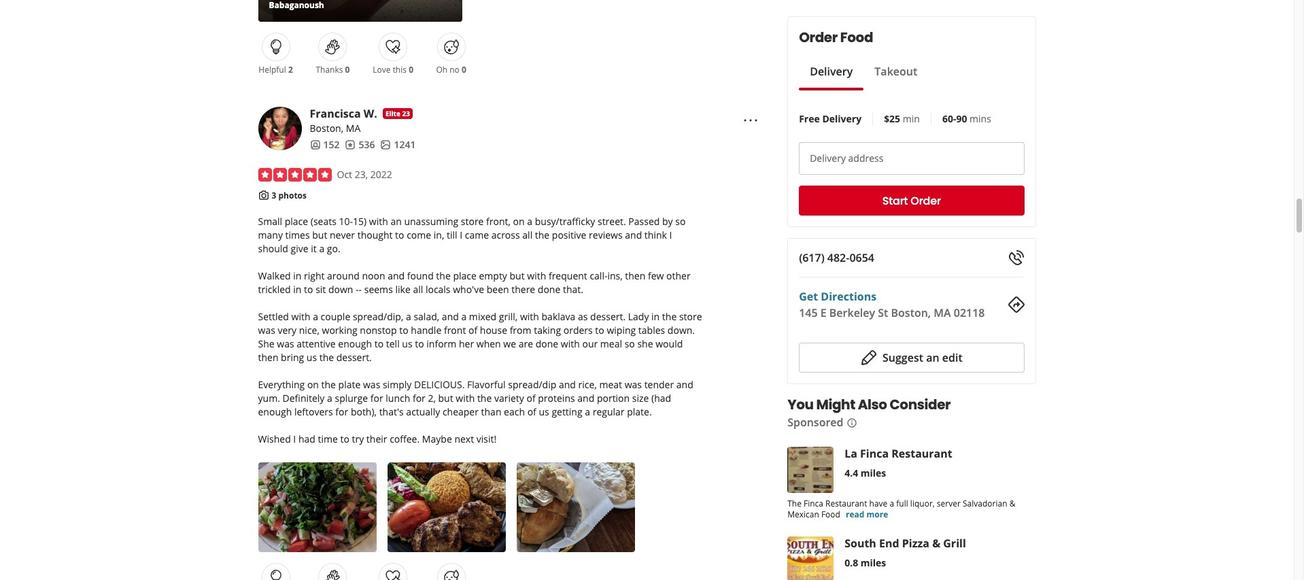 Task type: vqa. For each thing, say whether or not it's contained in the screenshot.
Clear
no



Task type: describe. For each thing, give the bounding box(es) containing it.
15)
[[353, 215, 367, 228]]

also
[[858, 395, 887, 414]]

found
[[407, 269, 434, 282]]

1 horizontal spatial i
[[460, 229, 462, 241]]

boston, inside elite 23 boston, ma
[[310, 122, 343, 134]]

liquor,
[[910, 498, 935, 509]]

seems
[[364, 283, 393, 296]]

unassuming
[[404, 215, 458, 228]]

e
[[821, 305, 827, 320]]

suggest an edit button
[[799, 343, 1024, 373]]

coffee.
[[390, 433, 420, 445]]

time
[[318, 433, 338, 445]]

to inside walked in right around noon and found the place empty but with frequent call-ins, then few other trickled in to sit down -- seems like all locals who've been there done that.
[[304, 283, 313, 296]]

(0 reactions) element for oh no 0
[[462, 64, 466, 75]]

and up proteins
[[559, 378, 576, 391]]

16 review v2 image
[[345, 139, 356, 150]]

ma inside get directions 145 e berkeley st boston, ma 02118
[[934, 305, 951, 320]]

la
[[845, 446, 857, 461]]

was down very at the left of page
[[277, 337, 294, 350]]

done inside settled with a couple spread/dip, a salad, and a mixed grill, with baklava as dessert. lady in the store was very nice, working nonstop to handle front of house from taking orders to wiping tables down. she was attentive enough to tell us to inform her when we are done with our meal so she would then bring us the dessert.
[[536, 337, 558, 350]]

1 - from the left
[[356, 283, 359, 296]]

ma inside elite 23 boston, ma
[[346, 122, 361, 134]]

south end pizza & grill link
[[845, 536, 966, 551]]

all inside small place (seats 10-15) with an unassuming store front, on a busy/trafficky street. passed by so many times but never thought to come in, till i came across all the positive reviews and think i should give it a go.
[[522, 229, 533, 241]]

our
[[582, 337, 598, 350]]

and inside small place (seats 10-15) with an unassuming store front, on a busy/trafficky street. passed by so many times but never thought to come in, till i came across all the positive reviews and think i should give it a go.
[[625, 229, 642, 241]]

very
[[278, 324, 297, 337]]

oct 23, 2022
[[337, 168, 392, 181]]

south end pizza & grill 0.8 miles
[[845, 536, 966, 569]]

a right it
[[319, 242, 324, 255]]

locals
[[426, 283, 451, 296]]

23
[[402, 109, 410, 118]]

enough inside everything on the plate was simply delicious. flavorful spread/dip and rice, meat was tender and yum. definitely a splurge for lunch for 2, but with the variety of proteins and portion size (had enough leftovers for both), that's actually cheaper than each of us getting a regular plate.
[[258, 405, 292, 418]]

with up nice,
[[291, 310, 310, 323]]

finca for the
[[804, 498, 823, 509]]

3
[[272, 190, 276, 201]]

start order button
[[799, 186, 1024, 216]]

across
[[491, 229, 520, 241]]

elite
[[385, 109, 400, 118]]

you might also consider
[[788, 395, 951, 414]]

(had
[[651, 392, 671, 405]]

francisca w. link
[[310, 106, 377, 121]]

to down handle
[[415, 337, 424, 350]]

takeout
[[875, 64, 917, 79]]

2 - from the left
[[359, 283, 362, 296]]

wiping
[[607, 324, 636, 337]]

delivery for delivery address
[[810, 152, 846, 165]]

1 0 from the left
[[345, 64, 350, 75]]

passed
[[628, 215, 660, 228]]

there
[[511, 283, 535, 296]]

come
[[407, 229, 431, 241]]

1 vertical spatial delivery
[[822, 112, 862, 125]]

4.4
[[845, 466, 858, 479]]

all inside walked in right around noon and found the place empty but with frequent call-ins, then few other trickled in to sit down -- seems like all locals who've been there done that.
[[413, 283, 423, 296]]

2,
[[428, 392, 436, 405]]

oh
[[436, 64, 447, 75]]

small place (seats 10-15) with an unassuming store front, on a busy/trafficky street. passed by so many times but never thought to come in, till i came across all the positive reviews and think i should give it a go.
[[258, 215, 686, 255]]

a right front,
[[527, 215, 532, 228]]

finca for la
[[860, 446, 889, 461]]

Order delivery text field
[[799, 142, 1024, 175]]

few
[[648, 269, 664, 282]]

both),
[[351, 405, 377, 418]]

this
[[393, 64, 407, 75]]

start
[[882, 193, 908, 208]]

came
[[465, 229, 489, 241]]

working
[[322, 324, 357, 337]]

photos element
[[380, 138, 416, 151]]

us inside everything on the plate was simply delicious. flavorful spread/dip and rice, meat was tender and yum. definitely a splurge for lunch for 2, but with the variety of proteins and portion size (had enough leftovers for both), that's actually cheaper than each of us getting a regular plate.
[[539, 405, 549, 418]]

each
[[504, 405, 525, 418]]

the left the plate
[[321, 378, 336, 391]]

maybe
[[422, 433, 452, 445]]

small
[[258, 215, 282, 228]]

was right the plate
[[363, 378, 380, 391]]

a up nice,
[[313, 310, 318, 323]]

settled with a couple spread/dip, a salad, and a mixed grill, with baklava as dessert. lady in the store was very nice, working nonstop to handle front of house from taking orders to wiping tables down. she was attentive enough to tell us to inform her when we are done with our meal so she would then bring us the dessert.
[[258, 310, 702, 364]]

server
[[937, 498, 961, 509]]

and right 'tender'
[[676, 378, 693, 391]]

1241
[[394, 138, 416, 151]]

leftovers
[[294, 405, 333, 418]]

front
[[444, 324, 466, 337]]

portion
[[597, 392, 630, 405]]

and inside settled with a couple spread/dip, a salad, and a mixed grill, with baklava as dessert. lady in the store was very nice, working nonstop to handle front of house from taking orders to wiping tables down. she was attentive enough to tell us to inform her when we are done with our meal so she would then bring us the dessert.
[[442, 310, 459, 323]]

an inside button
[[926, 350, 939, 365]]

(0 reactions) element for love this 0
[[409, 64, 413, 75]]

(2 reactions) element
[[288, 64, 293, 75]]

next
[[454, 433, 474, 445]]

min
[[903, 112, 920, 125]]

might
[[816, 395, 855, 414]]

photo of francisca w. image
[[258, 107, 302, 150]]

0 vertical spatial dessert.
[[590, 310, 626, 323]]

walked
[[258, 269, 291, 282]]

settled
[[258, 310, 289, 323]]

spread/dip,
[[353, 310, 403, 323]]

store inside settled with a couple spread/dip, a salad, and a mixed grill, with baklava as dessert. lady in the store was very nice, working nonstop to handle front of house from taking orders to wiping tables down. she was attentive enough to tell us to inform her when we are done with our meal so she would then bring us the dessert.
[[679, 310, 702, 323]]

(617) 482-0654
[[799, 250, 874, 265]]

to up our
[[595, 324, 604, 337]]

like
[[395, 283, 411, 296]]

size
[[632, 392, 649, 405]]

boston, inside get directions 145 e berkeley st boston, ma 02118
[[891, 305, 931, 320]]

many
[[258, 229, 283, 241]]

(0 reactions) element for thanks 0
[[345, 64, 350, 75]]

0 horizontal spatial us
[[307, 351, 317, 364]]

bring
[[281, 351, 304, 364]]

then inside walked in right around noon and found the place empty but with frequent call-ins, then few other trickled in to sit down -- seems like all locals who've been there done that.
[[625, 269, 646, 282]]

trickled
[[258, 283, 291, 296]]

frequent
[[549, 269, 587, 282]]

done inside walked in right around noon and found the place empty but with frequent call-ins, then few other trickled in to sit down -- seems like all locals who've been there done that.
[[538, 283, 561, 296]]

delicious.
[[414, 378, 465, 391]]

2 horizontal spatial i
[[669, 229, 672, 241]]

the down attentive
[[319, 351, 334, 364]]

la finca restaurant link
[[845, 446, 952, 461]]

full
[[896, 498, 908, 509]]

24 phone v2 image
[[1008, 250, 1024, 266]]

go.
[[327, 242, 340, 255]]

read more
[[846, 509, 888, 520]]

lady
[[628, 310, 649, 323]]

elite 23 link
[[383, 108, 413, 119]]

1 vertical spatial in
[[293, 283, 302, 296]]

of for house
[[468, 324, 477, 337]]

francisca w.
[[310, 106, 377, 121]]

their
[[366, 433, 387, 445]]

a up leftovers
[[327, 392, 332, 405]]

16 info v2 image
[[846, 417, 857, 428]]

elite 23 boston, ma
[[310, 109, 410, 134]]

that's
[[379, 405, 404, 418]]

enough inside settled with a couple spread/dip, a salad, and a mixed grill, with baklava as dessert. lady in the store was very nice, working nonstop to handle front of house from taking orders to wiping tables down. she was attentive enough to tell us to inform her when we are done with our meal so she would then bring us the dessert.
[[338, 337, 372, 350]]

try
[[352, 433, 364, 445]]

visit!
[[476, 433, 497, 445]]

24 directions v2 image
[[1008, 296, 1024, 313]]

south end pizza & grill image
[[788, 536, 834, 580]]

2 horizontal spatial for
[[413, 392, 426, 405]]

read
[[846, 509, 864, 520]]

miles inside south end pizza & grill 0.8 miles
[[861, 556, 886, 569]]

0 vertical spatial food
[[840, 28, 873, 47]]

2022
[[370, 168, 392, 181]]

down.
[[668, 324, 695, 337]]

tab list containing delivery
[[799, 63, 928, 90]]

have
[[869, 498, 888, 509]]

restaurant for the
[[826, 498, 867, 509]]

3 photos
[[272, 190, 307, 201]]

60-90 mins
[[942, 112, 991, 125]]

(617)
[[799, 250, 825, 265]]

front,
[[486, 215, 511, 228]]

walked in right around noon and found the place empty but with frequent call-ins, then few other trickled in to sit down -- seems like all locals who've been there done that.
[[258, 269, 691, 296]]

the up down.
[[662, 310, 677, 323]]

an inside small place (seats 10-15) with an unassuming store front, on a busy/trafficky street. passed by so many times but never thought to come in, till i came across all the positive reviews and think i should give it a go.
[[391, 215, 402, 228]]

restaurant for la
[[892, 446, 952, 461]]

place inside small place (seats 10-15) with an unassuming store front, on a busy/trafficky street. passed by so many times but never thought to come in, till i came across all the positive reviews and think i should give it a go.
[[285, 215, 308, 228]]

empty
[[479, 269, 507, 282]]

around
[[327, 269, 360, 282]]

wished i had time to try their coffee. maybe next visit!
[[258, 433, 497, 445]]

0 vertical spatial in
[[293, 269, 301, 282]]

helpful
[[259, 64, 286, 75]]

couple
[[321, 310, 350, 323]]

when
[[476, 337, 501, 350]]

busy/trafficky
[[535, 215, 595, 228]]



Task type: locate. For each thing, give the bounding box(es) containing it.
on inside small place (seats 10-15) with an unassuming store front, on a busy/trafficky street. passed by so many times but never thought to come in, till i came across all the positive reviews and think i should give it a go.
[[513, 215, 525, 228]]

tables
[[638, 324, 665, 337]]

place up times
[[285, 215, 308, 228]]

with down orders
[[561, 337, 580, 350]]

0 vertical spatial finca
[[860, 446, 889, 461]]

give
[[291, 242, 308, 255]]

0 horizontal spatial place
[[285, 215, 308, 228]]

1 horizontal spatial on
[[513, 215, 525, 228]]

finca right the
[[804, 498, 823, 509]]

menu image
[[743, 113, 759, 129]]

to left the sit
[[304, 283, 313, 296]]

ma up the 16 review v2 image
[[346, 122, 361, 134]]

in inside settled with a couple spread/dip, a salad, and a mixed grill, with baklava as dessert. lady in the store was very nice, working nonstop to handle front of house from taking orders to wiping tables down. she was attentive enough to tell us to inform her when we are done with our meal so she would then bring us the dessert.
[[651, 310, 660, 323]]

tender
[[644, 378, 674, 391]]

1 vertical spatial of
[[527, 392, 536, 405]]

baklava
[[542, 310, 576, 323]]

1 horizontal spatial then
[[625, 269, 646, 282]]

delivery for delivery
[[810, 64, 853, 79]]

so inside small place (seats 10-15) with an unassuming store front, on a busy/trafficky street. passed by so many times but never thought to come in, till i came across all the positive reviews and think i should give it a go.
[[675, 215, 686, 228]]

1 vertical spatial all
[[413, 283, 423, 296]]

0 right 'no' at the top of page
[[462, 64, 466, 75]]

0 vertical spatial restaurant
[[892, 446, 952, 461]]

we
[[503, 337, 516, 350]]

in up tables
[[651, 310, 660, 323]]

-
[[356, 283, 359, 296], [359, 283, 362, 296]]

for
[[370, 392, 383, 405], [413, 392, 426, 405], [335, 405, 348, 418]]

1 horizontal spatial ma
[[934, 305, 951, 320]]

a inside the finca restaurant have a full liquor, server salvadorian & mexican food
[[890, 498, 894, 509]]

us down attentive
[[307, 351, 317, 364]]

i down the by on the right
[[669, 229, 672, 241]]

0 horizontal spatial (0 reactions) element
[[345, 64, 350, 75]]

the inside small place (seats 10-15) with an unassuming store front, on a busy/trafficky street. passed by so many times but never thought to come in, till i came across all the positive reviews and think i should give it a go.
[[535, 229, 550, 241]]

1 horizontal spatial store
[[679, 310, 702, 323]]

nice,
[[299, 324, 319, 337]]

to inside small place (seats 10-15) with an unassuming store front, on a busy/trafficky street. passed by so many times but never thought to come in, till i came across all the positive reviews and think i should give it a go.
[[395, 229, 404, 241]]

0 horizontal spatial store
[[461, 215, 484, 228]]

0 vertical spatial us
[[402, 337, 412, 350]]

done
[[538, 283, 561, 296], [536, 337, 558, 350]]

miles right 0.8
[[861, 556, 886, 569]]

1 horizontal spatial an
[[926, 350, 939, 365]]

2 miles from the top
[[861, 556, 886, 569]]

on inside everything on the plate was simply delicious. flavorful spread/dip and rice, meat was tender and yum. definitely a splurge for lunch for 2, but with the variety of proteins and portion size (had enough leftovers for both), that's actually cheaper than each of us getting a regular plate.
[[307, 378, 319, 391]]

and inside walked in right around noon and found the place empty but with frequent call-ins, then few other trickled in to sit down -- seems like all locals who've been there done that.
[[388, 269, 405, 282]]

to down "nonstop"
[[374, 337, 384, 350]]

& right salvadorian in the right bottom of the page
[[1010, 498, 1015, 509]]

1 horizontal spatial us
[[402, 337, 412, 350]]

16 camera v2 image
[[258, 189, 269, 200]]

1 horizontal spatial place
[[453, 269, 477, 282]]

us
[[402, 337, 412, 350], [307, 351, 317, 364], [539, 405, 549, 418]]

of
[[468, 324, 477, 337], [527, 392, 536, 405], [527, 405, 536, 418]]

was up she
[[258, 324, 275, 337]]

60-
[[942, 112, 956, 125]]

dessert. up the plate
[[336, 351, 372, 364]]

0 horizontal spatial finca
[[804, 498, 823, 509]]

(0 reactions) element
[[345, 64, 350, 75], [409, 64, 413, 75], [462, 64, 466, 75]]

0 vertical spatial place
[[285, 215, 308, 228]]

restaurant down consider
[[892, 446, 952, 461]]

meal
[[600, 337, 622, 350]]

suggest
[[883, 350, 923, 365]]

but inside everything on the plate was simply delicious. flavorful spread/dip and rice, meat was tender and yum. definitely a splurge for lunch for 2, but with the variety of proteins and portion size (had enough leftovers for both), that's actually cheaper than each of us getting a regular plate.
[[438, 392, 453, 405]]

all down "found"
[[413, 283, 423, 296]]

to
[[395, 229, 404, 241], [304, 283, 313, 296], [399, 324, 408, 337], [595, 324, 604, 337], [374, 337, 384, 350], [415, 337, 424, 350], [340, 433, 349, 445]]

0 for oh no
[[462, 64, 466, 75]]

1 horizontal spatial &
[[1010, 498, 1015, 509]]

a
[[527, 215, 532, 228], [319, 242, 324, 255], [313, 310, 318, 323], [406, 310, 411, 323], [461, 310, 467, 323], [327, 392, 332, 405], [585, 405, 590, 418], [890, 498, 894, 509]]

1 horizontal spatial (0 reactions) element
[[409, 64, 413, 75]]

store inside small place (seats 10-15) with an unassuming store front, on a busy/trafficky street. passed by so many times but never thought to come in, till i came across all the positive reviews and think i should give it a go.
[[461, 215, 484, 228]]

1 vertical spatial then
[[258, 351, 278, 364]]

an left edit
[[926, 350, 939, 365]]

a left full
[[890, 498, 894, 509]]

16 friends v2 image
[[310, 139, 321, 150]]

restaurant
[[892, 446, 952, 461], [826, 498, 867, 509]]

enough down working
[[338, 337, 372, 350]]

the down flavorful
[[477, 392, 492, 405]]

should
[[258, 242, 288, 255]]

it
[[311, 242, 317, 255]]

and down passed
[[625, 229, 642, 241]]

& left grill
[[932, 536, 940, 551]]

w.
[[364, 106, 377, 121]]

of right the each
[[527, 405, 536, 418]]

0 for love this
[[409, 64, 413, 75]]

2 0 from the left
[[409, 64, 413, 75]]

tab list
[[799, 63, 928, 90]]

with inside everything on the plate was simply delicious. flavorful spread/dip and rice, meat was tender and yum. definitely a splurge for lunch for 2, but with the variety of proteins and portion size (had enough leftovers for both), that's actually cheaper than each of us getting a regular plate.
[[456, 392, 475, 405]]

food inside the finca restaurant have a full liquor, server salvadorian & mexican food
[[821, 509, 840, 520]]

in left "right"
[[293, 269, 301, 282]]

delivery
[[810, 64, 853, 79], [822, 112, 862, 125], [810, 152, 846, 165]]

and
[[625, 229, 642, 241], [388, 269, 405, 282], [442, 310, 459, 323], [559, 378, 576, 391], [676, 378, 693, 391], [577, 392, 594, 405]]

la finca restaurant 4.4 miles
[[845, 446, 952, 479]]

and up front
[[442, 310, 459, 323]]

finca right la
[[860, 446, 889, 461]]

a up front
[[461, 310, 467, 323]]

1 horizontal spatial for
[[370, 392, 383, 405]]

us right tell
[[402, 337, 412, 350]]

and up "like"
[[388, 269, 405, 282]]

lunch
[[386, 392, 410, 405]]

0 horizontal spatial restaurant
[[826, 498, 867, 509]]

0 vertical spatial all
[[522, 229, 533, 241]]

the up locals
[[436, 269, 451, 282]]

1 vertical spatial so
[[625, 337, 635, 350]]

to left the try
[[340, 433, 349, 445]]

place up 'who've'
[[453, 269, 477, 282]]

with inside walked in right around noon and found the place empty but with frequent call-ins, then few other trickled in to sit down -- seems like all locals who've been there done that.
[[527, 269, 546, 282]]

restaurant inside la finca restaurant 4.4 miles
[[892, 446, 952, 461]]

2 horizontal spatial us
[[539, 405, 549, 418]]

more
[[867, 509, 888, 520]]

down
[[328, 283, 353, 296]]

0 horizontal spatial then
[[258, 351, 278, 364]]

reviews element
[[345, 138, 375, 151]]

a left salad,
[[406, 310, 411, 323]]

get directions 145 e berkeley st boston, ma 02118
[[799, 289, 985, 320]]

with up there
[[527, 269, 546, 282]]

a right getting
[[585, 405, 590, 418]]

consider
[[890, 395, 951, 414]]

simply
[[383, 378, 412, 391]]

done down frequent
[[538, 283, 561, 296]]

then inside settled with a couple spread/dip, a salad, and a mixed grill, with baklava as dessert. lady in the store was very nice, working nonstop to handle front of house from taking orders to wiping tables down. she was attentive enough to tell us to inform her when we are done with our meal so she would then bring us the dessert.
[[258, 351, 278, 364]]

so inside settled with a couple spread/dip, a salad, and a mixed grill, with baklava as dessert. lady in the store was very nice, working nonstop to handle front of house from taking orders to wiping tables down. she was attentive enough to tell us to inform her when we are done with our meal so she would then bring us the dessert.
[[625, 337, 635, 350]]

0 vertical spatial then
[[625, 269, 646, 282]]

0 horizontal spatial an
[[391, 215, 402, 228]]

but right the 2,
[[438, 392, 453, 405]]

so left she
[[625, 337, 635, 350]]

1 vertical spatial on
[[307, 378, 319, 391]]

0 vertical spatial ma
[[346, 122, 361, 134]]

1 horizontal spatial 0
[[409, 64, 413, 75]]

everything on the plate was simply delicious. flavorful spread/dip and rice, meat was tender and yum. definitely a splurge for lunch for 2, but with the variety of proteins and portion size (had enough leftovers for both), that's actually cheaper than each of us getting a regular plate.
[[258, 378, 693, 418]]

food up delivery tab panel
[[840, 28, 873, 47]]

an
[[391, 215, 402, 228], [926, 350, 939, 365]]

place
[[285, 215, 308, 228], [453, 269, 477, 282]]

(0 reactions) element right thanks
[[345, 64, 350, 75]]

with up 'from'
[[520, 310, 539, 323]]

0 horizontal spatial i
[[293, 433, 296, 445]]

536
[[359, 138, 375, 151]]

store
[[461, 215, 484, 228], [679, 310, 702, 323]]

was up size
[[625, 378, 642, 391]]

& inside south end pizza & grill 0.8 miles
[[932, 536, 940, 551]]

delivery left address
[[810, 152, 846, 165]]

of up her
[[468, 324, 477, 337]]

ma left 02118
[[934, 305, 951, 320]]

miles right 4.4
[[861, 466, 886, 479]]

mixed
[[469, 310, 497, 323]]

delivery tab panel
[[799, 90, 928, 96]]

street.
[[598, 215, 626, 228]]

with inside small place (seats 10-15) with an unassuming store front, on a busy/trafficky street. passed by so many times but never thought to come in, till i came across all the positive reviews and think i should give it a go.
[[369, 215, 388, 228]]

1 vertical spatial restaurant
[[826, 498, 867, 509]]

3 photos link
[[272, 190, 307, 201]]

the
[[535, 229, 550, 241], [436, 269, 451, 282], [662, 310, 677, 323], [319, 351, 334, 364], [321, 378, 336, 391], [477, 392, 492, 405]]

of down spread/dip
[[527, 392, 536, 405]]

miles inside la finca restaurant 4.4 miles
[[861, 466, 886, 479]]

0 vertical spatial &
[[1010, 498, 1015, 509]]

restaurant down 4.4
[[826, 498, 867, 509]]

0 vertical spatial order
[[799, 28, 838, 47]]

0654
[[850, 250, 874, 265]]

all
[[522, 229, 533, 241], [413, 283, 423, 296]]

food left "read"
[[821, 509, 840, 520]]

5 star rating image
[[258, 168, 331, 181]]

but down (seats
[[312, 229, 327, 241]]

to up tell
[[399, 324, 408, 337]]

0 vertical spatial store
[[461, 215, 484, 228]]

to left come
[[395, 229, 404, 241]]

1 horizontal spatial dessert.
[[590, 310, 626, 323]]

23,
[[355, 168, 368, 181]]

would
[[656, 337, 683, 350]]

delivery down order food at top right
[[810, 64, 853, 79]]

on up definitely
[[307, 378, 319, 391]]

- right 'down' at the left of the page
[[356, 283, 359, 296]]

on up across
[[513, 215, 525, 228]]

1 horizontal spatial restaurant
[[892, 446, 952, 461]]

0 horizontal spatial so
[[625, 337, 635, 350]]

love this 0
[[373, 64, 413, 75]]

0 horizontal spatial &
[[932, 536, 940, 551]]

with up the "cheaper"
[[456, 392, 475, 405]]

0 horizontal spatial boston,
[[310, 122, 343, 134]]

ins,
[[608, 269, 623, 282]]

i right till
[[460, 229, 462, 241]]

actually
[[406, 405, 440, 418]]

times
[[285, 229, 310, 241]]

2 vertical spatial but
[[438, 392, 453, 405]]

store up came
[[461, 215, 484, 228]]

0 horizontal spatial but
[[312, 229, 327, 241]]

1 horizontal spatial enough
[[338, 337, 372, 350]]

miles
[[861, 466, 886, 479], [861, 556, 886, 569]]

& inside the finca restaurant have a full liquor, server salvadorian & mexican food
[[1010, 498, 1015, 509]]

3 0 from the left
[[462, 64, 466, 75]]

2 vertical spatial of
[[527, 405, 536, 418]]

but inside walked in right around noon and found the place empty but with frequent call-ins, then few other trickled in to sit down -- seems like all locals who've been there done that.
[[510, 269, 525, 282]]

2 vertical spatial in
[[651, 310, 660, 323]]

in
[[293, 269, 301, 282], [293, 283, 302, 296], [651, 310, 660, 323]]

all right across
[[522, 229, 533, 241]]

2 vertical spatial us
[[539, 405, 549, 418]]

1 horizontal spatial order
[[911, 193, 941, 208]]

food
[[840, 28, 873, 47], [821, 509, 840, 520]]

of inside settled with a couple spread/dip, a salad, and a mixed grill, with baklava as dessert. lady in the store was very nice, working nonstop to handle front of house from taking orders to wiping tables down. she was attentive enough to tell us to inform her when we are done with our meal so she would then bring us the dessert.
[[468, 324, 477, 337]]

0 right this at the top left of the page
[[409, 64, 413, 75]]

0 vertical spatial boston,
[[310, 122, 343, 134]]

(0 reactions) element right 'no' at the top of page
[[462, 64, 466, 75]]

boston, up friends element
[[310, 122, 343, 134]]

1 horizontal spatial finca
[[860, 446, 889, 461]]

1 vertical spatial food
[[821, 509, 840, 520]]

call-
[[590, 269, 608, 282]]

boston, right st
[[891, 305, 931, 320]]

plate.
[[627, 405, 652, 418]]

meat
[[599, 378, 622, 391]]

1 vertical spatial &
[[932, 536, 940, 551]]

friends element
[[310, 138, 340, 151]]

1 vertical spatial store
[[679, 310, 702, 323]]

noon
[[362, 269, 385, 282]]

1 vertical spatial dessert.
[[336, 351, 372, 364]]

0 horizontal spatial dessert.
[[336, 351, 372, 364]]

0 horizontal spatial all
[[413, 283, 423, 296]]

3 (0 reactions) element from the left
[[462, 64, 466, 75]]

0 vertical spatial miles
[[861, 466, 886, 479]]

us down proteins
[[539, 405, 549, 418]]

grill,
[[499, 310, 518, 323]]

from
[[510, 324, 531, 337]]

1 vertical spatial miles
[[861, 556, 886, 569]]

1 vertical spatial ma
[[934, 305, 951, 320]]

then right 'ins,'
[[625, 269, 646, 282]]

2
[[288, 64, 293, 75]]

0 vertical spatial done
[[538, 283, 561, 296]]

1 vertical spatial but
[[510, 269, 525, 282]]

cheaper
[[443, 405, 479, 418]]

0 horizontal spatial order
[[799, 28, 838, 47]]

1 vertical spatial place
[[453, 269, 477, 282]]

0 vertical spatial but
[[312, 229, 327, 241]]

1 horizontal spatial but
[[438, 392, 453, 405]]

then down she
[[258, 351, 278, 364]]

1 vertical spatial boston,
[[891, 305, 931, 320]]

of for proteins
[[527, 392, 536, 405]]

done down taking
[[536, 337, 558, 350]]

her
[[459, 337, 474, 350]]

1 (0 reactions) element from the left
[[345, 64, 350, 75]]

2 horizontal spatial 0
[[462, 64, 466, 75]]

1 miles from the top
[[861, 466, 886, 479]]

2 vertical spatial delivery
[[810, 152, 846, 165]]

in right trickled
[[293, 283, 302, 296]]

inform
[[427, 337, 456, 350]]

0 horizontal spatial enough
[[258, 405, 292, 418]]

0 horizontal spatial for
[[335, 405, 348, 418]]

0 vertical spatial enough
[[338, 337, 372, 350]]

(0 reactions) element right this at the top left of the page
[[409, 64, 413, 75]]

with up thought
[[369, 215, 388, 228]]

10-
[[339, 215, 353, 228]]

an up thought
[[391, 215, 402, 228]]

1 vertical spatial finca
[[804, 498, 823, 509]]

delivery right free in the top right of the page
[[822, 112, 862, 125]]

0 vertical spatial delivery
[[810, 64, 853, 79]]

finca inside la finca restaurant 4.4 miles
[[860, 446, 889, 461]]

1 horizontal spatial so
[[675, 215, 686, 228]]

order food
[[799, 28, 873, 47]]

0 horizontal spatial on
[[307, 378, 319, 391]]

place inside walked in right around noon and found the place empty but with frequent call-ins, then few other trickled in to sit down -- seems like all locals who've been there done that.
[[453, 269, 477, 282]]

south
[[845, 536, 876, 551]]

2 (0 reactions) element from the left
[[409, 64, 413, 75]]

1 vertical spatial an
[[926, 350, 939, 365]]

1 horizontal spatial all
[[522, 229, 533, 241]]

no
[[450, 64, 460, 75]]

1 vertical spatial us
[[307, 351, 317, 364]]

plate
[[338, 378, 361, 391]]

0 horizontal spatial ma
[[346, 122, 361, 134]]

start order
[[882, 193, 941, 208]]

and down rice,
[[577, 392, 594, 405]]

spread/dip
[[508, 378, 556, 391]]

the inside walked in right around noon and found the place empty but with frequent call-ins, then few other trickled in to sit down -- seems like all locals who've been there done that.
[[436, 269, 451, 282]]

0 vertical spatial so
[[675, 215, 686, 228]]

2 horizontal spatial but
[[510, 269, 525, 282]]

0 right thanks
[[345, 64, 350, 75]]

helpful 2
[[259, 64, 293, 75]]

directions
[[821, 289, 877, 304]]

i left had
[[293, 433, 296, 445]]

0.8
[[845, 556, 858, 569]]

but inside small place (seats 10-15) with an unassuming store front, on a busy/trafficky street. passed by so many times but never thought to come in, till i came across all the positive reviews and think i should give it a go.
[[312, 229, 327, 241]]

1 vertical spatial order
[[911, 193, 941, 208]]

as
[[578, 310, 588, 323]]

order inside button
[[911, 193, 941, 208]]

la finca restaurant image
[[788, 447, 834, 493]]

orders
[[563, 324, 593, 337]]

for up the both),
[[370, 392, 383, 405]]

152
[[323, 138, 340, 151]]

so right the by on the right
[[675, 215, 686, 228]]

90
[[956, 112, 967, 125]]

other
[[666, 269, 691, 282]]

24 pencil v2 image
[[861, 350, 877, 366]]

16 photos v2 image
[[380, 139, 391, 150]]

dessert. up wiping
[[590, 310, 626, 323]]

get
[[799, 289, 818, 304]]

2 horizontal spatial (0 reactions) element
[[462, 64, 466, 75]]

0 vertical spatial an
[[391, 215, 402, 228]]

for left the 2,
[[413, 392, 426, 405]]

1 horizontal spatial boston,
[[891, 305, 931, 320]]

1 vertical spatial enough
[[258, 405, 292, 418]]

the down busy/trafficky
[[535, 229, 550, 241]]

0 vertical spatial on
[[513, 215, 525, 228]]

restaurant inside the finca restaurant have a full liquor, server salvadorian & mexican food
[[826, 498, 867, 509]]

1 vertical spatial done
[[536, 337, 558, 350]]

store up down.
[[679, 310, 702, 323]]

- left seems
[[359, 283, 362, 296]]

finca inside the finca restaurant have a full liquor, server salvadorian & mexican food
[[804, 498, 823, 509]]

getting
[[552, 405, 582, 418]]

for down splurge
[[335, 405, 348, 418]]

0 vertical spatial of
[[468, 324, 477, 337]]

0 horizontal spatial 0
[[345, 64, 350, 75]]

enough down yum.
[[258, 405, 292, 418]]

but up there
[[510, 269, 525, 282]]



